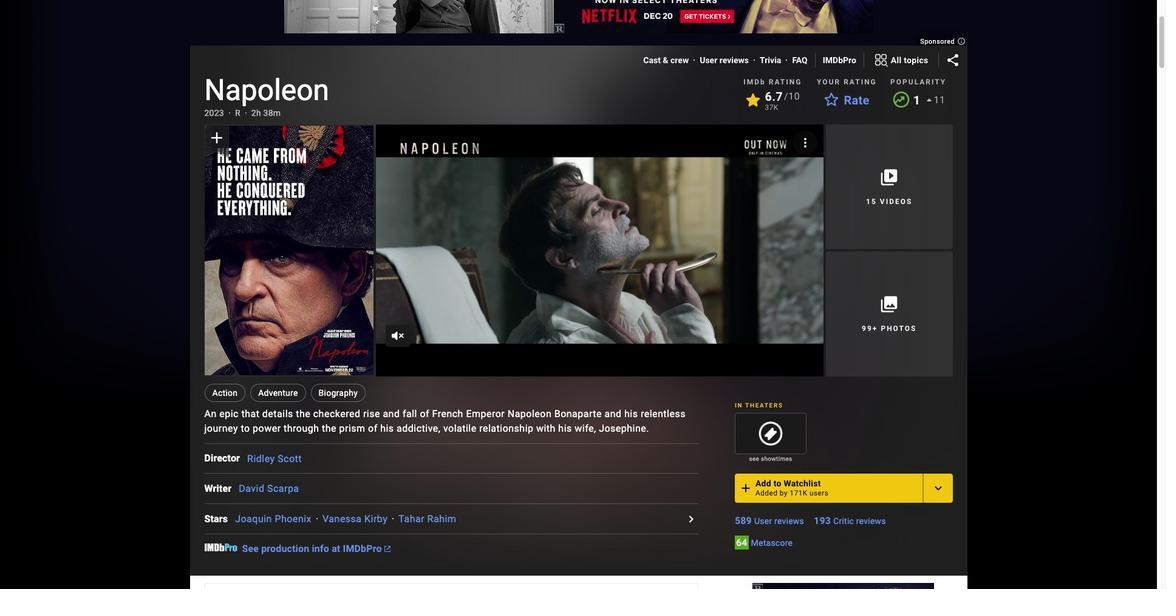 Task type: locate. For each thing, give the bounding box(es) containing it.
1 vertical spatial user
[[754, 516, 772, 526]]

added
[[756, 489, 778, 497]]

joaquin phoenix button
[[235, 513, 312, 525]]

&
[[663, 55, 669, 65]]

add title to another list image
[[931, 481, 946, 495]]

1 see full cast and crew element from the top
[[204, 451, 247, 466]]

ridley scott
[[247, 453, 302, 464]]

0 horizontal spatial to
[[241, 423, 250, 434]]

by
[[780, 489, 788, 497]]

0 horizontal spatial user
[[700, 55, 718, 65]]

0 vertical spatial napoleon
[[204, 73, 329, 108]]

to inside the an epic that details the checkered rise and fall of french emperor napoleon bonaparte and his relentless journey to power through the prism of his addictive, volatile relationship with his wife, josephine.
[[241, 423, 250, 434]]

see full cast and crew element containing writer
[[204, 482, 239, 496]]

rise
[[363, 408, 380, 420]]

1 vertical spatial to
[[774, 478, 782, 488]]

reviews for 589
[[775, 516, 804, 526]]

r
[[235, 108, 240, 118]]

1 vertical spatial see full cast and crew element
[[204, 482, 239, 496]]

see full cast and crew element up stars button
[[204, 482, 239, 496]]

reviews up imdb on the right of page
[[720, 55, 749, 65]]

1 horizontal spatial napoleon
[[508, 408, 552, 420]]

the
[[296, 408, 311, 420], [322, 423, 337, 434]]

imdbpro left the launch inline icon
[[343, 543, 382, 555]]

david
[[239, 483, 265, 495]]

production
[[261, 543, 309, 555]]

2 horizontal spatial reviews
[[856, 516, 886, 526]]

trivia
[[760, 55, 781, 65]]

see full cast and crew element for ridley scott
[[204, 451, 247, 466]]

scarpa
[[267, 483, 299, 495]]

vanessa kirby
[[323, 513, 388, 525]]

user right the 589
[[754, 516, 772, 526]]

napoleon inside the an epic that details the checkered rise and fall of french emperor napoleon bonaparte and his relentless journey to power through the prism of his addictive, volatile relationship with his wife, josephine.
[[508, 408, 552, 420]]

1 horizontal spatial to
[[774, 478, 782, 488]]

kirby
[[364, 513, 388, 525]]

an
[[204, 408, 217, 420]]

2023 button
[[204, 107, 224, 119]]

99+ photos
[[862, 324, 917, 333]]

1 horizontal spatial user
[[754, 516, 772, 526]]

adventure
[[258, 388, 298, 398]]

99+
[[862, 324, 878, 333]]

rate
[[844, 93, 870, 108]]

2 rating from the left
[[844, 78, 877, 86]]

rating
[[769, 78, 802, 86], [844, 78, 877, 86]]

and left fall
[[383, 408, 400, 420]]

1 horizontal spatial reviews
[[775, 516, 804, 526]]

napoleon up 2h 38m
[[204, 73, 329, 108]]

10
[[789, 91, 800, 102]]

cast & crew button
[[643, 54, 689, 66]]

in theaters
[[735, 402, 783, 409]]

99+ photos button
[[826, 252, 953, 376]]

tahar rahim
[[399, 513, 456, 525]]

171k
[[790, 489, 808, 497]]

and
[[383, 408, 400, 420], [605, 408, 622, 420]]

reviews up the metascore
[[775, 516, 804, 526]]

2023
[[204, 108, 224, 118]]

imdbpro
[[823, 55, 856, 65], [343, 543, 382, 555]]

0 vertical spatial see full cast and crew element
[[204, 451, 247, 466]]

action
[[212, 388, 238, 398]]

0 vertical spatial of
[[420, 408, 430, 420]]

0 vertical spatial the
[[296, 408, 311, 420]]

see full cast and crew element containing director
[[204, 451, 247, 466]]

your rating
[[817, 78, 877, 86]]

1 rating from the left
[[769, 78, 802, 86]]

0 horizontal spatial napoleon
[[204, 73, 329, 108]]

that
[[241, 408, 260, 420]]

metascore
[[751, 538, 793, 548]]

to up by
[[774, 478, 782, 488]]

see showtimes
[[749, 455, 792, 462]]

1 horizontal spatial and
[[605, 408, 622, 420]]

rating up rate at right
[[844, 78, 877, 86]]

vanessa
[[323, 513, 362, 525]]

imdb rating
[[744, 78, 802, 86]]

in
[[735, 402, 743, 409]]

and up josephine.
[[605, 408, 622, 420]]

see full cast and crew element for david scarpa
[[204, 482, 239, 496]]

1 vertical spatial napoleon
[[508, 408, 552, 420]]

0 horizontal spatial reviews
[[720, 55, 749, 65]]

reviews right critic
[[856, 516, 886, 526]]

details
[[262, 408, 293, 420]]

see full cast and crew image
[[684, 512, 698, 526]]

user
[[700, 55, 718, 65], [754, 516, 772, 526]]

reviews inside 589 user reviews
[[775, 516, 804, 526]]

rating up /
[[769, 78, 802, 86]]

64 metascore
[[736, 537, 793, 548]]

rating for your rating
[[844, 78, 877, 86]]

1 horizontal spatial imdbpro
[[823, 55, 856, 65]]

see
[[242, 543, 259, 555]]

see full cast and crew element down journey
[[204, 451, 247, 466]]

imdbpro up your rating
[[823, 55, 856, 65]]

user reviews
[[700, 55, 749, 65]]

see showtimes link
[[735, 454, 807, 464]]

his up josephine.
[[624, 408, 638, 420]]

2 horizontal spatial his
[[624, 408, 638, 420]]

watch in cinemas now element
[[376, 125, 824, 376]]

0 horizontal spatial and
[[383, 408, 400, 420]]

15
[[866, 197, 877, 206]]

1 vertical spatial imdbpro
[[343, 543, 382, 555]]

1 horizontal spatial rating
[[844, 78, 877, 86]]

video autoplay preference image
[[798, 135, 813, 150]]

1 and from the left
[[383, 408, 400, 420]]

director
[[204, 453, 240, 464]]

1 horizontal spatial his
[[558, 423, 572, 434]]

see full cast and crew element
[[204, 451, 247, 466], [204, 482, 239, 496]]

1 vertical spatial of
[[368, 423, 378, 434]]

checkered
[[313, 408, 360, 420]]

589
[[735, 515, 752, 526]]

of right fall
[[420, 408, 430, 420]]

napoleon up with on the bottom
[[508, 408, 552, 420]]

ridley scott button
[[247, 453, 302, 464]]

the up through
[[296, 408, 311, 420]]

with
[[536, 423, 556, 434]]

of
[[420, 408, 430, 420], [368, 423, 378, 434]]

1 horizontal spatial of
[[420, 408, 430, 420]]

info
[[312, 543, 329, 555]]

to down that
[[241, 423, 250, 434]]

0 vertical spatial user
[[700, 55, 718, 65]]

the down "checkered"
[[322, 423, 337, 434]]

rahim
[[427, 513, 456, 525]]

his right with on the bottom
[[558, 423, 572, 434]]

share on social media image
[[946, 53, 960, 67]]

15 videos button
[[826, 125, 953, 249]]

reviews
[[720, 55, 749, 65], [775, 516, 804, 526], [856, 516, 886, 526]]

0 horizontal spatial the
[[296, 408, 311, 420]]

user right crew
[[700, 55, 718, 65]]

to
[[241, 423, 250, 434], [774, 478, 782, 488]]

2 see full cast and crew element from the top
[[204, 482, 239, 496]]

6.7 / 10 37k
[[765, 89, 800, 112]]

writer
[[204, 483, 232, 494]]

0 horizontal spatial imdbpro
[[343, 543, 382, 555]]

0 vertical spatial to
[[241, 423, 250, 434]]

0 horizontal spatial rating
[[769, 78, 802, 86]]

relationship
[[479, 423, 534, 434]]

of down rise
[[368, 423, 378, 434]]

0 horizontal spatial of
[[368, 423, 378, 434]]

193 critic reviews
[[814, 515, 886, 526]]

1 vertical spatial the
[[322, 423, 337, 434]]

topics
[[904, 55, 929, 65]]

reviews inside 193 critic reviews
[[856, 516, 886, 526]]

group
[[376, 124, 824, 377], [204, 125, 373, 376], [735, 413, 807, 454]]

his left addictive,
[[380, 423, 394, 434]]

11
[[934, 94, 946, 106]]

addictive,
[[397, 423, 441, 434]]



Task type: vqa. For each thing, say whether or not it's contained in the screenshot.
'171K'
yes



Task type: describe. For each thing, give the bounding box(es) containing it.
see showtimes image
[[736, 414, 806, 453]]

french
[[432, 408, 463, 420]]

add image
[[739, 481, 753, 495]]

see showtimes group
[[735, 413, 807, 464]]

cast & crew
[[643, 55, 689, 65]]

sponsored
[[920, 38, 957, 46]]

faq button
[[792, 54, 808, 66]]

popularity
[[891, 78, 947, 86]]

rate button
[[817, 89, 877, 111]]

biography button
[[311, 384, 366, 402]]

38m
[[263, 108, 281, 118]]

arrow drop up image
[[922, 93, 936, 108]]

crew
[[671, 55, 689, 65]]

imdbpro inside button
[[343, 543, 382, 555]]

37k
[[765, 103, 779, 112]]

user inside button
[[700, 55, 718, 65]]

user inside 589 user reviews
[[754, 516, 772, 526]]

sponsored content section
[[0, 0, 1162, 496]]

all topics button
[[864, 50, 938, 70]]

david scarpa
[[239, 483, 299, 495]]

david scarpa button
[[239, 483, 299, 495]]

imdb
[[744, 78, 766, 86]]

launch inline image
[[384, 546, 390, 552]]

an epic that details the checkered rise and fall of french emperor napoleon bonaparte and his relentless journey to power through the prism of his addictive, volatile relationship with his wife, josephine.
[[204, 408, 686, 434]]

relentless
[[641, 408, 686, 420]]

tahar rahim button
[[399, 513, 456, 525]]

reviews for 193
[[856, 516, 886, 526]]

fall
[[403, 408, 417, 420]]

589 user reviews
[[735, 515, 804, 526]]

trivia button
[[760, 54, 781, 66]]

users
[[810, 489, 829, 497]]

ridley
[[247, 453, 275, 464]]

0 horizontal spatial his
[[380, 423, 394, 434]]

6.7
[[765, 89, 783, 104]]

see
[[749, 455, 759, 462]]

watchlist
[[784, 478, 821, 488]]

add to watchlist added by 171k users
[[756, 478, 829, 497]]

volatile
[[443, 423, 477, 434]]

see production info at imdbpro
[[242, 543, 382, 555]]

/
[[784, 91, 789, 102]]

all topics
[[891, 55, 929, 65]]

phoenix
[[275, 513, 312, 525]]

faq
[[792, 55, 808, 65]]

15 videos
[[866, 197, 913, 206]]

video player application
[[376, 125, 824, 376]]

epic
[[219, 408, 239, 420]]

power
[[253, 423, 281, 434]]

user reviews button
[[700, 54, 749, 66]]

tahar
[[399, 513, 425, 525]]

biography
[[319, 388, 358, 398]]

wife,
[[575, 423, 596, 434]]

2h 38m
[[251, 108, 281, 118]]

categories image
[[874, 53, 889, 67]]

cast
[[643, 55, 661, 65]]

videos
[[880, 197, 913, 206]]

critic
[[833, 516, 854, 526]]

r button
[[235, 107, 240, 119]]

joaquin phoenix
[[235, 513, 312, 525]]

vanessa kirby button
[[323, 513, 388, 525]]

see production info at imdbpro button
[[242, 543, 390, 555]]

bonaparte
[[554, 408, 602, 420]]

stars
[[204, 513, 228, 525]]

prism
[[339, 423, 365, 434]]

to inside add to watchlist added by 171k users
[[774, 478, 782, 488]]

josephine.
[[599, 423, 649, 434]]

joaquin phoenix in napoleon (2023) image
[[204, 125, 373, 375]]

journey
[[204, 423, 238, 434]]

at
[[332, 543, 340, 555]]

your
[[817, 78, 841, 86]]

he came from nothing. he conquered everything. check out the trailer for 'napoleon', an upcoming movie directed by ridley scott. the film stars joaquin phoenix as napoleon bonaparte. in cinemas now image
[[376, 124, 824, 377]]

0 vertical spatial imdbpro
[[823, 55, 856, 65]]

1 horizontal spatial the
[[322, 423, 337, 434]]

photos
[[881, 324, 917, 333]]

scott
[[278, 453, 302, 464]]

193
[[814, 515, 831, 526]]

theaters
[[745, 402, 783, 409]]

2h
[[251, 108, 261, 118]]

volume off image
[[390, 328, 405, 343]]

rating for imdb rating
[[769, 78, 802, 86]]

reviews inside button
[[720, 55, 749, 65]]

emperor
[[466, 408, 505, 420]]

2 and from the left
[[605, 408, 622, 420]]

1
[[913, 93, 921, 108]]

add
[[756, 478, 771, 488]]



